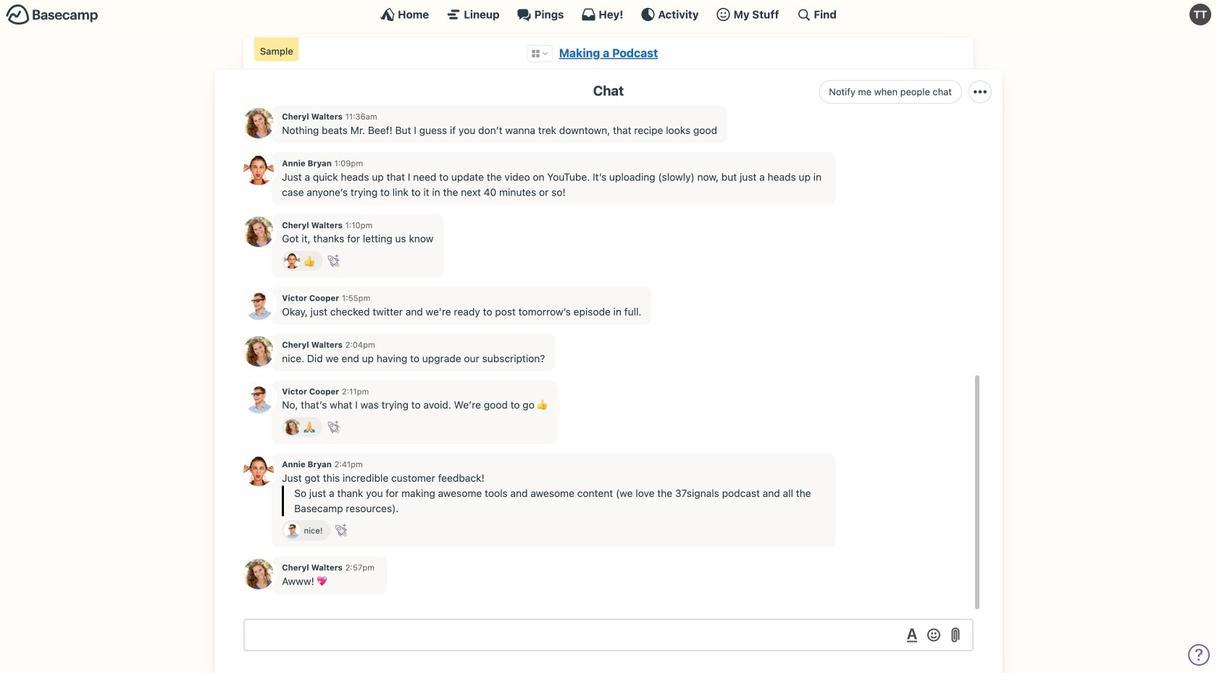 Task type: vqa. For each thing, say whether or not it's contained in the screenshot.
the topmost your
no



Task type: locate. For each thing, give the bounding box(es) containing it.
victor cooper image
[[244, 290, 274, 320], [284, 523, 301, 539]]

main element
[[0, 0, 1218, 28]]

cheryl walters image for 11:36am element
[[244, 108, 274, 139]]

2:41pm element
[[335, 460, 363, 469]]

cheryl walters image for 2:57pm element
[[244, 559, 274, 590]]

2:04pm element
[[345, 340, 375, 350]]

2:57pm element
[[345, 563, 375, 573]]

cheryl walters image
[[244, 217, 274, 247], [244, 336, 274, 367]]

1 vertical spatial victor cooper image
[[284, 523, 301, 539]]

2 cheryl walters image from the top
[[244, 336, 274, 367]]

0 horizontal spatial annie bryan image
[[244, 155, 274, 185]]

2 vertical spatial cheryl walters image
[[244, 559, 274, 590]]

1 horizontal spatial victor cooper image
[[284, 523, 301, 539]]

cheryl walters image for 2:04pm element
[[244, 336, 274, 367]]

1 vertical spatial annie bryan image
[[284, 253, 301, 269]]

1 vertical spatial cheryl walters image
[[284, 419, 301, 435]]

0 vertical spatial annie bryan image
[[244, 155, 274, 185]]

1 vertical spatial cheryl walters image
[[244, 336, 274, 367]]

0 vertical spatial cheryl walters image
[[244, 217, 274, 247]]

terry turtle image
[[1190, 4, 1212, 25]]

0 vertical spatial victor cooper image
[[244, 290, 274, 320]]

annie bryan image
[[244, 155, 274, 185], [284, 253, 301, 269]]

None text field
[[244, 619, 974, 652]]

1 cheryl walters image from the top
[[244, 217, 274, 247]]

1 horizontal spatial annie bryan image
[[284, 253, 301, 269]]

cheryl w. boosted the chat with '🙏' element
[[282, 417, 323, 438]]

cheryl walters image for 1:10pm element
[[244, 217, 274, 247]]

0 vertical spatial cheryl walters image
[[244, 108, 274, 139]]

cheryl walters image
[[244, 108, 274, 139], [284, 419, 301, 435], [244, 559, 274, 590]]



Task type: describe. For each thing, give the bounding box(es) containing it.
annie bryan image inside annie b. boosted the chat with '👍' element
[[284, 253, 301, 269]]

victor c. boosted the chat with 'nice!' element
[[282, 520, 331, 541]]

breadcrumb element
[[244, 38, 974, 69]]

annie b. boosted the chat with '👍' element
[[282, 251, 323, 271]]

victor cooper image
[[244, 383, 274, 413]]

0 horizontal spatial victor cooper image
[[244, 290, 274, 320]]

11:36am element
[[345, 112, 377, 122]]

cheryl walters image inside cheryl w. boosted the chat with '🙏' element
[[284, 419, 301, 435]]

victor cooper image inside the victor c. boosted the chat with 'nice!' element
[[284, 523, 301, 539]]

1:55pm element
[[342, 293, 371, 303]]

2:11pm element
[[342, 387, 369, 396]]

annie bryan image
[[244, 456, 274, 486]]

1:10pm element
[[345, 220, 373, 230]]

1:09pm element
[[335, 158, 363, 168]]

switch accounts image
[[6, 4, 99, 26]]

keyboard shortcut: ⌘ + / image
[[797, 7, 811, 22]]



